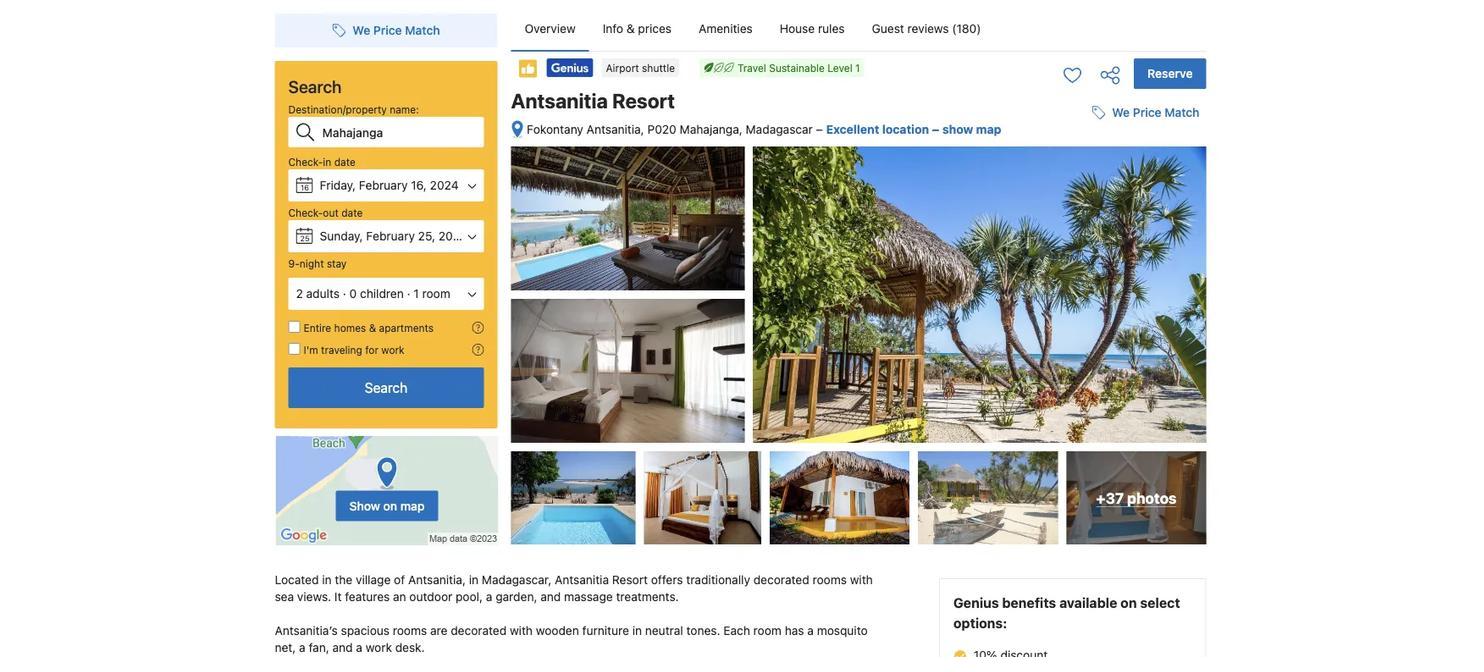 Task type: describe. For each thing, give the bounding box(es) containing it.
price for rightmost we price match dropdown button
[[1133, 106, 1162, 120]]

ate
[[1000, 231, 1016, 244]]

sustainable
[[769, 62, 825, 74]]

2
[[296, 287, 303, 301]]

pastries.
[[1000, 257, 1044, 270]]

antsanitia resort
[[511, 89, 675, 113]]

1 vertical spatial decorated
[[451, 624, 507, 638]]

check- for out
[[288, 207, 323, 219]]

wooden
[[536, 624, 579, 638]]

in left neutral
[[633, 624, 642, 638]]

overview
[[525, 22, 576, 36]]

1 vertical spatial rooms
[[393, 624, 427, 638]]

in up "views."
[[322, 573, 332, 587]]

on inside "genius benefits available on select options:"
[[1121, 595, 1137, 611]]

for
[[365, 344, 379, 356]]

house rules
[[780, 22, 845, 36]]

name:
[[390, 103, 419, 115]]

every
[[1150, 231, 1178, 244]]

0 vertical spatial with
[[850, 573, 873, 587]]

and right fan,
[[333, 641, 353, 655]]

massage
[[564, 590, 613, 604]]

fokontany antsanitia, p020 mahajanga, madagascar – excellent location – show map
[[527, 122, 1002, 136]]

located
[[275, 573, 319, 587]]

village
[[356, 573, 391, 587]]

reviews inside excellent 180 reviews
[[1120, 182, 1156, 194]]

show
[[349, 499, 380, 513]]

travel sustainable level 1
[[738, 62, 860, 74]]

america
[[1115, 319, 1155, 331]]

located in the village of antsanitia, in madagascar, antsanitia resort offers traditionally decorated rooms with sea views. it features an outdoor pool, a garden, and massage treatments. antsanitia's spacious rooms are decorated with wooden furniture in neutral tones. each room has a mosquito net, a fan, and a work de
[[275, 573, 881, 657]]

room inside located in the village of antsanitia, in madagascar, antsanitia resort offers traditionally decorated rooms with sea views. it features an outdoor pool, a garden, and massage treatments. antsanitia's spacious rooms are decorated with wooden furniture in neutral tones. each room has a mosquito net, a fan, and a work de
[[754, 624, 782, 638]]

match for left we price match dropdown button
[[405, 23, 440, 37]]

0 vertical spatial decorated
[[754, 573, 810, 587]]

we inside the breakfast was exceptional. we ate at the restaurant seaside every morning and had fresh juice and pastries. the staff were happy to make anything special …
[[1162, 218, 1178, 231]]

1 – from the left
[[816, 122, 823, 136]]

9-
[[288, 258, 300, 269]]

0 horizontal spatial search
[[288, 76, 342, 96]]

180
[[1099, 182, 1117, 194]]

antsanitia inside located in the village of antsanitia, in madagascar, antsanitia resort offers traditionally decorated rooms with sea views. it features an outdoor pool, a garden, and massage treatments. antsanitia's spacious rooms are decorated with wooden furniture in neutral tones. each room has a mosquito net, a fan, and a work de
[[555, 573, 609, 587]]

date for check-in date
[[334, 156, 356, 168]]

house rules link
[[766, 7, 859, 51]]

check-in date
[[288, 156, 356, 168]]

has
[[785, 624, 804, 638]]

+37 photos link
[[1067, 452, 1207, 545]]

treatments.
[[616, 590, 679, 604]]

antsanitia, inside located in the village of antsanitia, in madagascar, antsanitia resort offers traditionally decorated rooms with sea views. it features an outdoor pool, a garden, and massage treatments. antsanitia's spacious rooms are decorated with wooden furniture in neutral tones. each room has a mosquito net, a fan, and a work de
[[408, 573, 466, 587]]

2 – from the left
[[932, 122, 940, 136]]

valign  initial image
[[518, 58, 538, 79]]

1 vertical spatial we
[[1112, 106, 1130, 120]]

date for check-out date
[[342, 207, 363, 219]]

amenities
[[699, 22, 753, 36]]

Where are you going? field
[[316, 117, 484, 147]]

features
[[345, 590, 390, 604]]

in inside 'search' section
[[323, 156, 332, 168]]

we inside 'search' section
[[353, 23, 370, 37]]

outdoor
[[409, 590, 453, 604]]

1 inside dropdown button
[[414, 287, 419, 301]]

2 adults · 0 children · 1 room button
[[288, 278, 484, 310]]

pool,
[[456, 590, 483, 604]]

amenities link
[[685, 7, 766, 51]]

a right pool,
[[486, 590, 493, 604]]

it
[[335, 590, 342, 604]]

benefits
[[1002, 595, 1057, 611]]

2 · from the left
[[407, 287, 410, 301]]

map inside 'search' section
[[400, 499, 425, 513]]

2024 for friday, february 16, 2024
[[430, 178, 459, 192]]

2024 for sunday, february 25, 2024
[[439, 229, 467, 243]]

furniture
[[582, 624, 629, 638]]

were
[[1096, 257, 1121, 270]]

a left fan,
[[299, 641, 306, 655]]

i'm traveling for work
[[304, 344, 405, 356]]

match for rightmost we price match dropdown button
[[1165, 106, 1200, 120]]

overview link
[[511, 7, 589, 51]]

special
[[1078, 271, 1114, 283]]

house
[[780, 22, 815, 36]]

out
[[323, 207, 339, 219]]

guest reviews (180) link
[[859, 7, 995, 51]]

sunday,
[[320, 229, 363, 243]]

0
[[349, 287, 357, 301]]

offers
[[651, 573, 683, 587]]

reserve
[[1148, 66, 1193, 80]]

states
[[1070, 319, 1100, 331]]

entire homes & apartments
[[304, 322, 434, 334]]

i'm
[[304, 344, 318, 356]]

previous image
[[981, 247, 992, 257]]

prices
[[638, 22, 672, 36]]

shuttle
[[642, 62, 675, 74]]

25,
[[418, 229, 435, 243]]

info & prices
[[603, 22, 672, 36]]

traveling
[[321, 344, 362, 356]]

restaurant
[[1052, 231, 1104, 244]]

destination/property
[[288, 103, 387, 115]]

children
[[360, 287, 404, 301]]

2 adults · 0 children · 1 room
[[296, 287, 450, 301]]

shannon
[[1019, 302, 1061, 314]]

entire
[[304, 322, 331, 334]]

info & prices link
[[589, 7, 685, 51]]

16
[[301, 183, 309, 192]]

0 vertical spatial of
[[1103, 319, 1113, 331]]

destination/property name:
[[288, 103, 419, 115]]

the breakfast was exceptional. we ate at the restaurant seaside every morning and had fresh juice and pastries. the staff were happy to make anything special …
[[1000, 218, 1178, 283]]

airport shuttle
[[606, 62, 675, 74]]

1 horizontal spatial rooms
[[813, 573, 847, 587]]

next image
[[1191, 247, 1202, 257]]

1 · from the left
[[343, 287, 346, 301]]

available
[[1060, 595, 1118, 611]]

8.8
[[1166, 172, 1186, 188]]

room inside dropdown button
[[422, 287, 450, 301]]

25
[[300, 234, 310, 243]]

show
[[943, 122, 973, 136]]

resort inside located in the village of antsanitia, in madagascar, antsanitia resort offers traditionally decorated rooms with sea views. it features an outdoor pool, a garden, and massage treatments. antsanitia's spacious rooms are decorated with wooden furniture in neutral tones. each room has a mosquito net, a fan, and a work de
[[612, 573, 648, 587]]

(180)
[[952, 22, 981, 36]]

and left the had
[[1045, 244, 1064, 257]]

antsanitia's
[[275, 624, 338, 638]]

9-night stay
[[288, 258, 347, 269]]

p020
[[648, 122, 677, 136]]

guest
[[872, 22, 905, 36]]

staff
[[1070, 257, 1093, 270]]

work inside 'search' section
[[381, 344, 405, 356]]

info
[[603, 22, 624, 36]]

0 vertical spatial 1
[[856, 62, 860, 74]]



Task type: locate. For each thing, give the bounding box(es) containing it.
& inside info & prices link
[[627, 22, 635, 36]]

1 horizontal spatial with
[[850, 573, 873, 587]]

room left has
[[754, 624, 782, 638]]

february left 16,
[[359, 178, 408, 192]]

1 vertical spatial february
[[366, 229, 415, 243]]

1 vertical spatial check-
[[288, 207, 323, 219]]

2 vertical spatial we
[[1162, 218, 1178, 231]]

1 vertical spatial antsanitia
[[555, 573, 609, 587]]

spacious
[[341, 624, 390, 638]]

friday, february 16, 2024
[[320, 178, 459, 192]]

0 vertical spatial rooms
[[813, 573, 847, 587]]

match up name:
[[405, 23, 440, 37]]

1 vertical spatial resort
[[612, 573, 648, 587]]

0 vertical spatial match
[[405, 23, 440, 37]]

a down spacious
[[356, 641, 363, 655]]

& inside 'search' section
[[369, 322, 376, 334]]

rated excellent element
[[993, 164, 1156, 184]]

and right the garden,
[[541, 590, 561, 604]]

· left 0
[[343, 287, 346, 301]]

the inside the breakfast was exceptional. we ate at the restaurant seaside every morning and had fresh juice and pastries. the staff were happy to make anything special …
[[1032, 231, 1049, 244]]

of inside located in the village of antsanitia, in madagascar, antsanitia resort offers traditionally decorated rooms with sea views. it features an outdoor pool, a garden, and massage treatments. antsanitia's spacious rooms are decorated with wooden furniture in neutral tones. each room has a mosquito net, a fan, and a work de
[[394, 573, 405, 587]]

1 horizontal spatial price
[[1133, 106, 1162, 120]]

work
[[381, 344, 405, 356], [366, 641, 392, 655]]

resort down "airport shuttle"
[[612, 89, 675, 113]]

1 right children
[[414, 287, 419, 301]]

2024 right the 25,
[[439, 229, 467, 243]]

click to open map view image
[[511, 120, 524, 140]]

search up destination/property
[[288, 76, 342, 96]]

check- for in
[[288, 156, 323, 168]]

0 vertical spatial the
[[1000, 218, 1020, 231]]

with down the garden,
[[510, 624, 533, 638]]

0 horizontal spatial reviews
[[908, 22, 949, 36]]

check- up 16
[[288, 156, 323, 168]]

airport
[[606, 62, 639, 74]]

we up every
[[1162, 218, 1178, 231]]

1 vertical spatial we price match button
[[1085, 98, 1207, 128]]

the inside located in the village of antsanitia, in madagascar, antsanitia resort offers traditionally decorated rooms with sea views. it features an outdoor pool, a garden, and massage treatments. antsanitia's spacious rooms are decorated with wooden furniture in neutral tones. each room has a mosquito net, a fan, and a work de
[[335, 573, 353, 587]]

room
[[422, 287, 450, 301], [754, 624, 782, 638]]

2 resort from the top
[[612, 573, 648, 587]]

we'll show you stays where you can have the entire place to yourself image
[[472, 322, 484, 334], [472, 322, 484, 334]]

price for left we price match dropdown button
[[374, 23, 402, 37]]

0 horizontal spatial &
[[369, 322, 376, 334]]

0 vertical spatial price
[[374, 23, 402, 37]]

– left show
[[932, 122, 940, 136]]

2 horizontal spatial we
[[1162, 218, 1178, 231]]

0 vertical spatial &
[[627, 22, 635, 36]]

check-out date
[[288, 207, 363, 219]]

0 vertical spatial reviews
[[908, 22, 949, 36]]

0 horizontal spatial decorated
[[451, 624, 507, 638]]

1 horizontal spatial search
[[365, 380, 408, 396]]

a right has
[[808, 624, 814, 638]]

fokontany
[[527, 122, 584, 136]]

and up the to
[[1146, 244, 1165, 257]]

search button
[[288, 368, 484, 408]]

1 vertical spatial 2024
[[439, 229, 467, 243]]

1 vertical spatial with
[[510, 624, 533, 638]]

apartments
[[379, 322, 434, 334]]

room up apartments
[[422, 287, 450, 301]]

of
[[1103, 319, 1113, 331], [394, 573, 405, 587]]

on right show
[[383, 499, 397, 513]]

0 horizontal spatial with
[[510, 624, 533, 638]]

· right children
[[407, 287, 410, 301]]

location
[[883, 122, 929, 136]]

1 horizontal spatial excellent
[[1099, 166, 1156, 182]]

on
[[383, 499, 397, 513], [1121, 595, 1137, 611]]

1 vertical spatial excellent
[[1099, 166, 1156, 182]]

0 vertical spatial work
[[381, 344, 405, 356]]

fresh
[[1090, 244, 1116, 257]]

scored 9.1 element
[[1163, 357, 1190, 384]]

united
[[1035, 319, 1067, 331]]

rooms left are
[[393, 624, 427, 638]]

map
[[976, 122, 1002, 136], [400, 499, 425, 513]]

1 horizontal spatial antsanitia,
[[587, 122, 644, 136]]

1 horizontal spatial we price match
[[1112, 106, 1200, 120]]

reserve button
[[1134, 58, 1207, 89]]

exceptional.
[[1097, 218, 1159, 231]]

decorated up has
[[754, 573, 810, 587]]

date right out
[[342, 207, 363, 219]]

1 horizontal spatial the
[[1047, 257, 1067, 270]]

antsanitia, down the antsanitia resort
[[587, 122, 644, 136]]

we up excellent 180 reviews
[[1112, 106, 1130, 120]]

1 vertical spatial on
[[1121, 595, 1137, 611]]

match down reserve 'button' at the top right of page
[[1165, 106, 1200, 120]]

1 vertical spatial map
[[400, 499, 425, 513]]

in up friday,
[[323, 156, 332, 168]]

we up the destination/property name:
[[353, 23, 370, 37]]

decorated down pool,
[[451, 624, 507, 638]]

we price match inside 'search' section
[[353, 23, 440, 37]]

2024 right 16,
[[430, 178, 459, 192]]

check- down 16
[[288, 207, 323, 219]]

antsanitia up massage
[[555, 573, 609, 587]]

0 vertical spatial map
[[976, 122, 1002, 136]]

we price match up name:
[[353, 23, 440, 37]]

1 horizontal spatial reviews
[[1120, 182, 1156, 194]]

excellent up 180
[[1099, 166, 1156, 182]]

was
[[1074, 218, 1094, 231]]

1 vertical spatial &
[[369, 322, 376, 334]]

1 vertical spatial room
[[754, 624, 782, 638]]

+37 photos
[[1096, 489, 1177, 507]]

1 horizontal spatial match
[[1165, 106, 1200, 120]]

are
[[430, 624, 448, 638]]

each
[[724, 624, 750, 638]]

2 check- from the top
[[288, 207, 323, 219]]

1 horizontal spatial room
[[754, 624, 782, 638]]

night
[[300, 258, 324, 269]]

…
[[1117, 271, 1126, 283]]

reviews left (180)
[[908, 22, 949, 36]]

0 horizontal spatial the
[[335, 573, 353, 587]]

homes
[[334, 322, 366, 334]]

16,
[[411, 178, 427, 192]]

0 vertical spatial antsanitia
[[511, 89, 608, 113]]

resort
[[612, 89, 675, 113], [612, 573, 648, 587]]

price inside 'search' section
[[374, 23, 402, 37]]

friday,
[[320, 178, 356, 192]]

views.
[[297, 590, 331, 604]]

1 horizontal spatial decorated
[[754, 573, 810, 587]]

1 horizontal spatial map
[[976, 122, 1002, 136]]

&
[[627, 22, 635, 36], [369, 322, 376, 334]]

1 horizontal spatial the
[[1032, 231, 1049, 244]]

0 horizontal spatial excellent
[[826, 122, 880, 136]]

1 horizontal spatial 1
[[856, 62, 860, 74]]

0 vertical spatial the
[[1032, 231, 1049, 244]]

photos
[[1128, 489, 1177, 507]]

& right info
[[627, 22, 635, 36]]

in up pool,
[[469, 573, 479, 587]]

1 horizontal spatial ·
[[407, 287, 410, 301]]

madagascar
[[746, 122, 813, 136]]

sea
[[275, 590, 294, 604]]

price
[[374, 23, 402, 37], [1133, 106, 1162, 120]]

work right for
[[381, 344, 405, 356]]

0 horizontal spatial match
[[405, 23, 440, 37]]

1 horizontal spatial –
[[932, 122, 940, 136]]

0 vertical spatial room
[[422, 287, 450, 301]]

1 horizontal spatial &
[[627, 22, 635, 36]]

0 horizontal spatial map
[[400, 499, 425, 513]]

1 vertical spatial reviews
[[1120, 182, 1156, 194]]

1 vertical spatial 1
[[414, 287, 419, 301]]

excellent 180 reviews
[[1099, 166, 1156, 194]]

search
[[288, 76, 342, 96], [365, 380, 408, 396]]

we price match button up name:
[[326, 15, 447, 46]]

1 vertical spatial we price match
[[1112, 106, 1200, 120]]

morning
[[1000, 244, 1042, 257]]

0 vertical spatial february
[[359, 178, 408, 192]]

0 horizontal spatial room
[[422, 287, 450, 301]]

– right madagascar
[[816, 122, 823, 136]]

0 horizontal spatial antsanitia,
[[408, 573, 466, 587]]

traditionally
[[686, 573, 750, 587]]

0 horizontal spatial rooms
[[393, 624, 427, 638]]

1 vertical spatial the
[[335, 573, 353, 587]]

options:
[[954, 616, 1008, 632]]

price down reserve 'button' at the top right of page
[[1133, 106, 1162, 120]]

sunday, february 25, 2024
[[320, 229, 467, 243]]

if you select this option, we'll show you popular business travel features like breakfast, wifi and free parking. image
[[472, 344, 484, 356]]

0 vertical spatial on
[[383, 499, 397, 513]]

0 vertical spatial excellent
[[826, 122, 880, 136]]

+37
[[1096, 489, 1124, 507]]

9.1
[[1168, 362, 1185, 378]]

happy
[[1124, 257, 1156, 270]]

antsanitia up fokontany
[[511, 89, 608, 113]]

the up 'anything'
[[1047, 257, 1067, 270]]

1 horizontal spatial on
[[1121, 595, 1137, 611]]

date up friday,
[[334, 156, 356, 168]]

antsanitia
[[511, 89, 608, 113], [555, 573, 609, 587]]

excellent left location
[[826, 122, 880, 136]]

with up mosquito
[[850, 573, 873, 587]]

1 vertical spatial match
[[1165, 106, 1200, 120]]

0 horizontal spatial 1
[[414, 287, 419, 301]]

0 vertical spatial date
[[334, 156, 356, 168]]

0 vertical spatial antsanitia,
[[587, 122, 644, 136]]

we price match down reserve 'button' at the top right of page
[[1112, 106, 1200, 120]]

1 horizontal spatial we price match button
[[1085, 98, 1207, 128]]

0 vertical spatial we price match
[[353, 23, 440, 37]]

0 horizontal spatial –
[[816, 122, 823, 136]]

0 horizontal spatial we
[[353, 23, 370, 37]]

february for 25,
[[366, 229, 415, 243]]

stay
[[327, 258, 347, 269]]

antsanitia, up outdoor
[[408, 573, 466, 587]]

decorated
[[754, 573, 810, 587], [451, 624, 507, 638]]

and
[[1045, 244, 1064, 257], [1146, 244, 1165, 257], [541, 590, 561, 604], [333, 641, 353, 655]]

1 vertical spatial date
[[342, 207, 363, 219]]

net,
[[275, 641, 296, 655]]

the up it
[[335, 573, 353, 587]]

the down breakfast
[[1032, 231, 1049, 244]]

tones.
[[687, 624, 721, 638]]

the up ate
[[1000, 218, 1020, 231]]

february left the 25,
[[366, 229, 415, 243]]

of up an
[[394, 573, 405, 587]]

on left select
[[1121, 595, 1137, 611]]

staff
[[993, 363, 1022, 377]]

0 vertical spatial 2024
[[430, 178, 459, 192]]

reviews right 180
[[1120, 182, 1156, 194]]

make
[[1000, 271, 1028, 283]]

0 horizontal spatial the
[[1000, 218, 1020, 231]]

0 vertical spatial we
[[353, 23, 370, 37]]

show on map
[[349, 499, 425, 513]]

1 vertical spatial antsanitia,
[[408, 573, 466, 587]]

0 horizontal spatial we price match button
[[326, 15, 447, 46]]

match inside 'search' section
[[405, 23, 440, 37]]

select
[[1141, 595, 1181, 611]]

on inside 'search' section
[[383, 499, 397, 513]]

1 vertical spatial search
[[365, 380, 408, 396]]

1 resort from the top
[[612, 89, 675, 113]]

had
[[1068, 244, 1087, 257]]

search section
[[268, 0, 504, 546]]

price up name:
[[374, 23, 402, 37]]

if you select this option, we'll show you popular business travel features like breakfast, wifi and free parking. image
[[472, 344, 484, 356]]

0 horizontal spatial we price match
[[353, 23, 440, 37]]

0 vertical spatial resort
[[612, 89, 675, 113]]

the
[[1032, 231, 1049, 244], [335, 573, 353, 587]]

of right states
[[1103, 319, 1113, 331]]

1 vertical spatial the
[[1047, 257, 1067, 270]]

travel
[[738, 62, 767, 74]]

february for 16,
[[359, 178, 408, 192]]

0 horizontal spatial ·
[[343, 287, 346, 301]]

at
[[1019, 231, 1029, 244]]

1 vertical spatial price
[[1133, 106, 1162, 120]]

0 vertical spatial search
[[288, 76, 342, 96]]

0 vertical spatial check-
[[288, 156, 323, 168]]

resort up treatments.
[[612, 573, 648, 587]]

1 check- from the top
[[288, 156, 323, 168]]

we price match button down reserve 'button' at the top right of page
[[1085, 98, 1207, 128]]

search inside button
[[365, 380, 408, 396]]

1 horizontal spatial we
[[1112, 106, 1130, 120]]

reviews
[[908, 22, 949, 36], [1120, 182, 1156, 194]]

0 horizontal spatial on
[[383, 499, 397, 513]]

we price match
[[353, 23, 440, 37], [1112, 106, 1200, 120]]

to
[[1159, 257, 1169, 270]]

scored 8.8 element
[[1163, 166, 1190, 193]]

1 vertical spatial work
[[366, 641, 392, 655]]

seaside
[[1108, 231, 1147, 244]]

0 horizontal spatial price
[[374, 23, 402, 37]]

1 vertical spatial of
[[394, 573, 405, 587]]

& up for
[[369, 322, 376, 334]]

united states of america
[[1035, 319, 1155, 331]]

search down for
[[365, 380, 408, 396]]

check-
[[288, 156, 323, 168], [288, 207, 323, 219]]

work inside located in the village of antsanitia, in madagascar, antsanitia resort offers traditionally decorated rooms with sea views. it features an outdoor pool, a garden, and massage treatments. antsanitia's spacious rooms are decorated with wooden furniture in neutral tones. each room has a mosquito net, a fan, and a work de
[[366, 641, 392, 655]]

1 right the level
[[856, 62, 860, 74]]

0 vertical spatial we price match button
[[326, 15, 447, 46]]

madagascar,
[[482, 573, 552, 587]]

0 horizontal spatial of
[[394, 573, 405, 587]]

work down spacious
[[366, 641, 392, 655]]

rooms up mosquito
[[813, 573, 847, 587]]

1 horizontal spatial of
[[1103, 319, 1113, 331]]

show on map button
[[275, 435, 499, 546], [336, 491, 438, 521]]



Task type: vqa. For each thing, say whether or not it's contained in the screenshot.
THE I'M TRAVELING FOR WORK
yes



